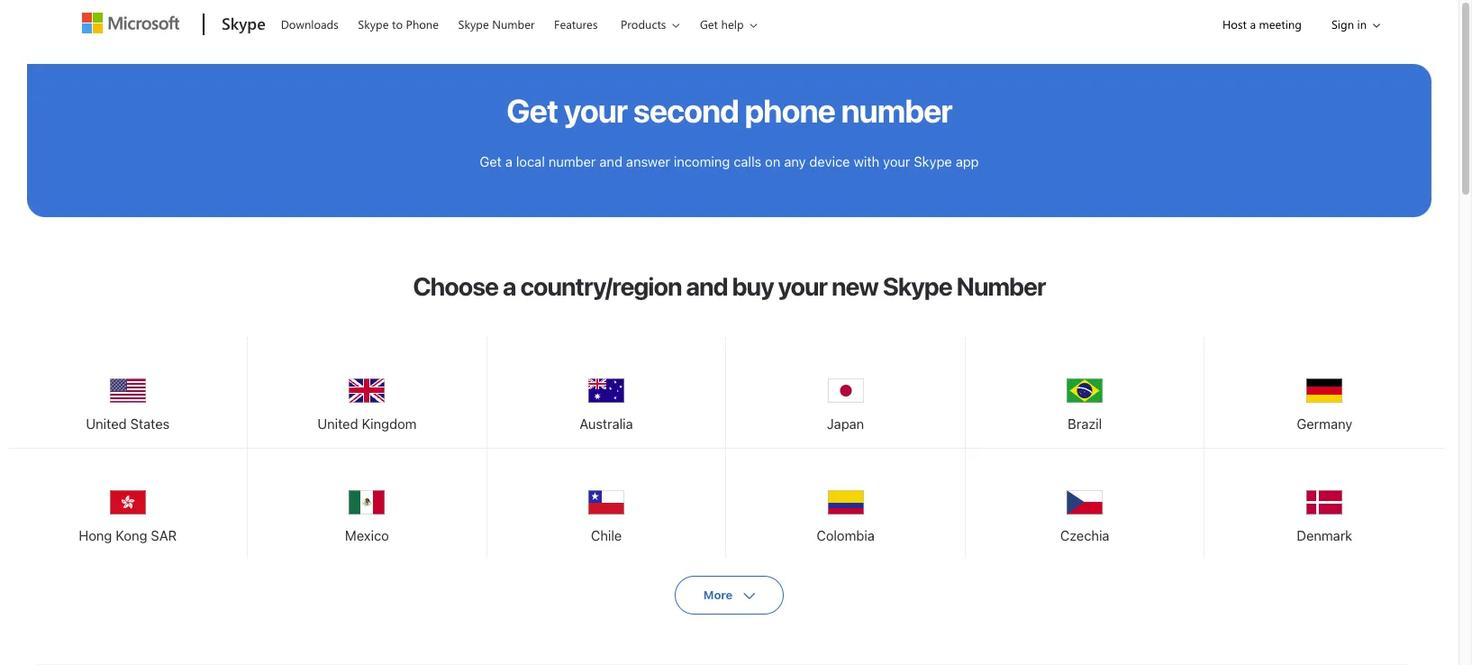 Task type: locate. For each thing, give the bounding box(es) containing it.
0 horizontal spatial and
[[600, 153, 623, 170]]

and
[[600, 153, 623, 170], [686, 271, 728, 301]]

a right choose
[[503, 271, 516, 301]]

get up local
[[507, 91, 558, 130]]

local
[[516, 153, 545, 170]]

united states link
[[9, 337, 247, 445]]

brazil link
[[966, 337, 1205, 445]]

colombia link
[[727, 449, 965, 557]]

united down us image
[[86, 416, 127, 432]]

0 horizontal spatial number
[[492, 16, 535, 32]]

host
[[1223, 16, 1247, 32]]

and left answer
[[600, 153, 623, 170]]

cz image
[[1067, 485, 1103, 521]]

skype number
[[458, 16, 535, 32]]

to
[[392, 16, 403, 32]]

japan
[[827, 416, 865, 432]]

host a meeting
[[1223, 16, 1302, 32]]

number up with
[[841, 91, 953, 130]]

1 vertical spatial and
[[686, 271, 728, 301]]

0 vertical spatial a
[[1250, 16, 1256, 32]]

number
[[841, 91, 953, 130], [549, 153, 596, 170]]

skype for skype
[[222, 13, 266, 34]]

your right with
[[883, 153, 911, 170]]

your
[[564, 91, 628, 130], [883, 153, 911, 170], [778, 271, 827, 301]]

0 horizontal spatial get
[[480, 153, 502, 170]]

0 horizontal spatial your
[[564, 91, 628, 130]]

cl image
[[589, 485, 625, 521]]

czechia
[[1061, 527, 1110, 544]]

a
[[1250, 16, 1256, 32], [505, 153, 513, 170], [503, 271, 516, 301]]

kingdom
[[362, 416, 417, 432]]

on
[[765, 153, 781, 170]]

2 vertical spatial a
[[503, 271, 516, 301]]

and left the buy
[[686, 271, 728, 301]]

with
[[854, 153, 880, 170]]

more button
[[675, 576, 784, 615]]

denmark link
[[1205, 449, 1445, 557]]

hong kong sar link
[[9, 449, 247, 557]]

1 horizontal spatial get
[[507, 91, 558, 130]]

1 vertical spatial number
[[957, 271, 1046, 301]]

skype left to
[[358, 16, 389, 32]]

new
[[832, 271, 879, 301]]

gb image
[[349, 373, 385, 409]]

a right host
[[1250, 16, 1256, 32]]

downloads
[[281, 16, 339, 32]]

get left help
[[700, 16, 718, 32]]

get your second phone number
[[507, 91, 953, 130]]

more
[[704, 588, 733, 602]]

2 vertical spatial your
[[778, 271, 827, 301]]

a for get
[[505, 153, 513, 170]]

number
[[492, 16, 535, 32], [957, 271, 1046, 301]]

czechia link
[[966, 449, 1205, 557]]

sign in
[[1332, 16, 1367, 32]]

your up answer
[[564, 91, 628, 130]]

2 vertical spatial get
[[480, 153, 502, 170]]

skype right new at the right top of page
[[883, 271, 952, 301]]

answer
[[626, 153, 670, 170]]

0 vertical spatial get
[[700, 16, 718, 32]]

a left local
[[505, 153, 513, 170]]

1 vertical spatial number
[[549, 153, 596, 170]]

a for choose
[[503, 271, 516, 301]]

number right local
[[549, 153, 596, 170]]

a for host
[[1250, 16, 1256, 32]]

host a meeting link
[[1208, 1, 1318, 47]]

germany
[[1297, 416, 1353, 432]]

1 horizontal spatial your
[[778, 271, 827, 301]]

skype number link
[[450, 1, 543, 44]]

products button
[[609, 1, 694, 47]]

sign
[[1332, 16, 1355, 32]]

your right the buy
[[778, 271, 827, 301]]

0 vertical spatial number
[[492, 16, 535, 32]]

1 horizontal spatial number
[[957, 271, 1046, 301]]

features
[[554, 16, 598, 32]]

dk image
[[1307, 485, 1343, 521]]

get
[[700, 16, 718, 32], [507, 91, 558, 130], [480, 153, 502, 170]]

0 horizontal spatial united
[[86, 416, 127, 432]]

1 horizontal spatial united
[[318, 416, 358, 432]]

get a local number and answer incoming calls on any device with your skype app
[[480, 153, 979, 170]]

0 horizontal spatial number
[[549, 153, 596, 170]]

states
[[130, 416, 170, 432]]

1 horizontal spatial and
[[686, 271, 728, 301]]

united states
[[86, 416, 170, 432]]

sar
[[151, 527, 177, 544]]

mx image
[[349, 485, 385, 521]]

skype right phone
[[458, 16, 489, 32]]

united for united states
[[86, 416, 127, 432]]

united
[[86, 416, 127, 432], [318, 416, 358, 432]]

2 horizontal spatial your
[[883, 153, 911, 170]]

products
[[621, 16, 666, 32]]

1 vertical spatial a
[[505, 153, 513, 170]]

phone
[[406, 16, 439, 32]]

2 united from the left
[[318, 416, 358, 432]]

skype
[[222, 13, 266, 34], [358, 16, 389, 32], [458, 16, 489, 32], [914, 153, 952, 170], [883, 271, 952, 301]]

get inside get help dropdown button
[[700, 16, 718, 32]]

united down gb image
[[318, 416, 358, 432]]

get left local
[[480, 153, 502, 170]]

1 vertical spatial get
[[507, 91, 558, 130]]

buy
[[732, 271, 774, 301]]

device
[[810, 153, 850, 170]]

calls
[[734, 153, 762, 170]]

1 united from the left
[[86, 416, 127, 432]]

denmark
[[1297, 527, 1353, 544]]

1 horizontal spatial number
[[841, 91, 953, 130]]

hong kong sar
[[79, 527, 177, 544]]

2 horizontal spatial get
[[700, 16, 718, 32]]

skype left "downloads" at top
[[222, 13, 266, 34]]



Task type: describe. For each thing, give the bounding box(es) containing it.
0 vertical spatial your
[[564, 91, 628, 130]]

us image
[[110, 373, 146, 409]]

choose a country/region and buy your new skype number element
[[9, 337, 1451, 561]]

choose
[[413, 271, 498, 301]]

australia link
[[487, 337, 726, 445]]

features link
[[546, 1, 606, 44]]

mexico
[[345, 527, 389, 544]]

phone
[[745, 91, 836, 130]]

kong
[[116, 527, 147, 544]]

skype link
[[213, 1, 271, 50]]

get for get help
[[700, 16, 718, 32]]

skype for skype to phone
[[358, 16, 389, 32]]

hk image
[[110, 485, 146, 521]]

br image
[[1067, 373, 1103, 409]]

united kingdom link
[[248, 337, 486, 445]]

get for get your second phone number
[[507, 91, 558, 130]]

skype to phone link
[[350, 1, 447, 44]]

united for united kingdom
[[318, 416, 358, 432]]

0 vertical spatial number
[[841, 91, 953, 130]]

choose a country/region and buy your new skype number
[[413, 271, 1046, 301]]

0 vertical spatial and
[[600, 153, 623, 170]]

sign in button
[[1318, 1, 1386, 47]]

hong
[[79, 527, 112, 544]]

second
[[633, 91, 739, 130]]

get help
[[700, 16, 744, 32]]

jp image
[[828, 373, 864, 409]]

brazil
[[1068, 416, 1102, 432]]

united kingdom
[[318, 416, 417, 432]]

get help button
[[688, 1, 772, 47]]

skype left the app
[[914, 153, 952, 170]]

incoming
[[674, 153, 730, 170]]

skype for skype number
[[458, 16, 489, 32]]

de image
[[1307, 373, 1343, 409]]

australia
[[580, 416, 633, 432]]

app
[[956, 153, 979, 170]]

chile
[[591, 527, 622, 544]]

help
[[722, 16, 744, 32]]

germany link
[[1205, 337, 1445, 445]]

japan link
[[727, 337, 965, 445]]

any
[[784, 153, 806, 170]]

colombia
[[817, 527, 875, 544]]

mexico link
[[248, 449, 486, 557]]

meeting
[[1260, 16, 1302, 32]]

microsoft image
[[82, 13, 179, 33]]

1 vertical spatial your
[[883, 153, 911, 170]]

country/region
[[521, 271, 682, 301]]

co image
[[828, 485, 864, 521]]

downloads link
[[273, 1, 347, 44]]

in
[[1358, 16, 1367, 32]]

skype to phone
[[358, 16, 439, 32]]

au image
[[589, 373, 625, 409]]

get for get a local number and answer incoming calls on any device with your skype app
[[480, 153, 502, 170]]

chile link
[[487, 449, 726, 557]]



Task type: vqa. For each thing, say whether or not it's contained in the screenshot.
"United" related to United States
yes



